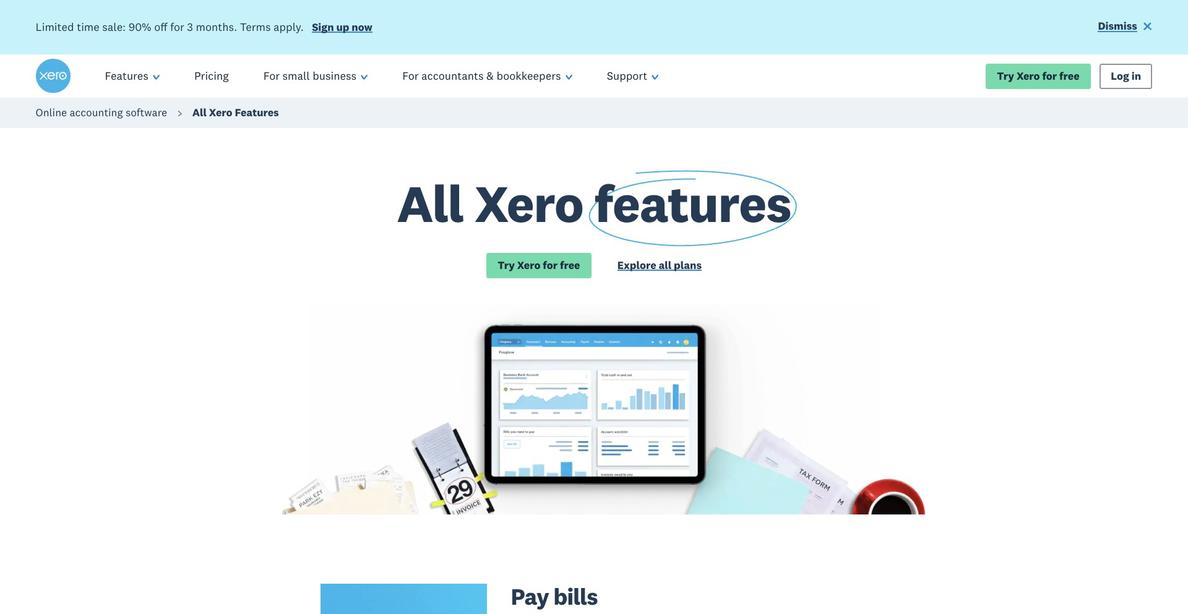 Task type: describe. For each thing, give the bounding box(es) containing it.
sale:
[[102, 20, 126, 34]]

all for all xero features
[[192, 106, 207, 120]]

log in
[[1112, 69, 1142, 83]]

now
[[352, 20, 373, 34]]

limited
[[36, 20, 74, 34]]

try xero for free link for explore all plans
[[487, 253, 592, 279]]

terms
[[240, 20, 271, 34]]

explore all plans link
[[618, 259, 702, 275]]

for small business button
[[246, 55, 385, 98]]

business
[[313, 69, 357, 83]]

months.
[[196, 20, 237, 34]]

free for explore
[[560, 259, 580, 272]]

log
[[1112, 69, 1130, 83]]

for for explore all plans
[[543, 259, 558, 272]]

&
[[487, 69, 494, 83]]

sign
[[312, 20, 334, 34]]

online
[[36, 106, 67, 120]]

explore all plans
[[618, 259, 702, 272]]

features button
[[88, 55, 177, 98]]

for for for accountants & bookkeepers
[[403, 69, 419, 83]]

features inside breadcrumbs element
[[235, 106, 279, 120]]

xero homepage image
[[36, 59, 70, 94]]

limited time sale: 90% off for 3 months. terms apply.
[[36, 20, 304, 34]]

breadcrumbs element
[[0, 98, 1189, 128]]

explore
[[618, 259, 657, 272]]

up
[[337, 20, 349, 34]]

log in link
[[1100, 63, 1153, 89]]

accountants
[[422, 69, 484, 83]]

all xero
[[397, 171, 595, 236]]

features
[[595, 171, 792, 236]]

all xero features link
[[192, 106, 279, 120]]

time
[[77, 20, 100, 34]]

bills
[[554, 583, 598, 612]]

for accountants & bookkeepers button
[[385, 55, 590, 98]]

for for for small business
[[264, 69, 280, 83]]

all for all xero
[[397, 171, 464, 236]]

pricing
[[194, 69, 229, 83]]

accounting
[[70, 106, 123, 120]]



Task type: vqa. For each thing, say whether or not it's contained in the screenshot.
A Xero user decorating a cake with blue icing. Social proof badges surrounding the circular image.
no



Task type: locate. For each thing, give the bounding box(es) containing it.
0 vertical spatial features
[[105, 69, 148, 83]]

0 vertical spatial try xero for free link
[[986, 63, 1091, 89]]

features up software
[[105, 69, 148, 83]]

1 vertical spatial all
[[397, 171, 464, 236]]

software
[[126, 106, 167, 120]]

0 horizontal spatial try xero for free link
[[487, 253, 592, 279]]

1 horizontal spatial features
[[235, 106, 279, 120]]

try xero for free
[[998, 69, 1080, 83], [498, 259, 580, 272]]

0 vertical spatial try
[[998, 69, 1015, 83]]

1 vertical spatial for
[[1043, 69, 1058, 83]]

1 vertical spatial try xero for free
[[498, 259, 580, 272]]

free
[[1060, 69, 1080, 83], [560, 259, 580, 272]]

features down pricing link on the left of the page
[[235, 106, 279, 120]]

0 horizontal spatial all
[[192, 106, 207, 120]]

0 vertical spatial all
[[192, 106, 207, 120]]

tablet with xero software dashboard image
[[0, 305, 1189, 515]]

free for log
[[1060, 69, 1080, 83]]

1 horizontal spatial for
[[403, 69, 419, 83]]

1 horizontal spatial all
[[397, 171, 464, 236]]

1 vertical spatial features
[[235, 106, 279, 120]]

2 horizontal spatial for
[[1043, 69, 1058, 83]]

online accounting software link
[[36, 106, 167, 120]]

for left small
[[264, 69, 280, 83]]

support
[[607, 69, 648, 83]]

features inside dropdown button
[[105, 69, 148, 83]]

1 horizontal spatial try xero for free
[[998, 69, 1080, 83]]

0 horizontal spatial for
[[170, 20, 184, 34]]

0 horizontal spatial for
[[264, 69, 280, 83]]

support button
[[590, 55, 676, 98]]

for
[[170, 20, 184, 34], [1043, 69, 1058, 83], [543, 259, 558, 272]]

try for explore all plans
[[498, 259, 515, 272]]

1 vertical spatial try
[[498, 259, 515, 272]]

all
[[192, 106, 207, 120], [397, 171, 464, 236]]

sign up now
[[312, 20, 373, 34]]

dismiss button
[[1099, 19, 1153, 36]]

off
[[154, 20, 167, 34]]

try for log in
[[998, 69, 1015, 83]]

try xero for free link for log in
[[986, 63, 1091, 89]]

1 horizontal spatial free
[[1060, 69, 1080, 83]]

0 horizontal spatial free
[[560, 259, 580, 272]]

xero inside breadcrumbs element
[[209, 106, 232, 120]]

try xero for free for log in
[[998, 69, 1080, 83]]

0 vertical spatial try xero for free
[[998, 69, 1080, 83]]

1 horizontal spatial for
[[543, 259, 558, 272]]

in
[[1132, 69, 1142, 83]]

0 vertical spatial free
[[1060, 69, 1080, 83]]

sign up now link
[[312, 20, 373, 37]]

small
[[283, 69, 310, 83]]

for for log in
[[1043, 69, 1058, 83]]

online accounting software
[[36, 106, 167, 120]]

3
[[187, 20, 193, 34]]

1 vertical spatial try xero for free link
[[487, 253, 592, 279]]

all xero features
[[192, 106, 279, 120]]

try xero for free link
[[986, 63, 1091, 89], [487, 253, 592, 279]]

xero
[[1017, 69, 1040, 83], [209, 106, 232, 120], [475, 171, 584, 236], [517, 259, 541, 272]]

features
[[105, 69, 148, 83], [235, 106, 279, 120]]

for small business
[[264, 69, 357, 83]]

1 horizontal spatial try
[[998, 69, 1015, 83]]

dismiss
[[1099, 19, 1138, 33]]

0 horizontal spatial try
[[498, 259, 515, 272]]

2 vertical spatial for
[[543, 259, 558, 272]]

0 horizontal spatial try xero for free
[[498, 259, 580, 272]]

1 vertical spatial free
[[560, 259, 580, 272]]

1 horizontal spatial try xero for free link
[[986, 63, 1091, 89]]

try
[[998, 69, 1015, 83], [498, 259, 515, 272]]

2 for from the left
[[403, 69, 419, 83]]

90%
[[129, 20, 151, 34]]

pay
[[511, 583, 549, 612]]

0 vertical spatial for
[[170, 20, 184, 34]]

for accountants & bookkeepers
[[403, 69, 561, 83]]

1 for from the left
[[264, 69, 280, 83]]

for left accountants at the top left of the page
[[403, 69, 419, 83]]

all
[[659, 259, 672, 272]]

try xero for free for explore all plans
[[498, 259, 580, 272]]

apply.
[[274, 20, 304, 34]]

plans
[[674, 259, 702, 272]]

pay bills
[[511, 583, 598, 612]]

0 horizontal spatial features
[[105, 69, 148, 83]]

bookkeepers
[[497, 69, 561, 83]]

all inside breadcrumbs element
[[192, 106, 207, 120]]

for
[[264, 69, 280, 83], [403, 69, 419, 83]]

pricing link
[[177, 55, 246, 98]]



